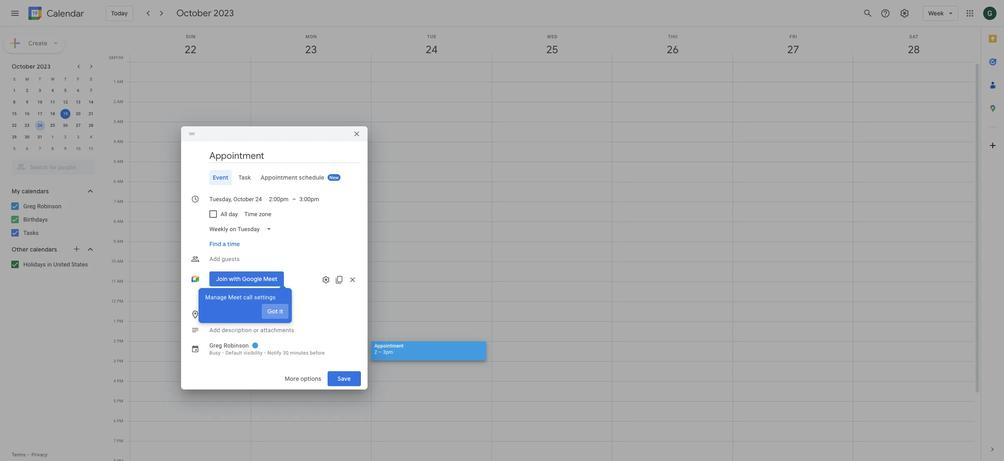 Task type: vqa. For each thing, say whether or not it's contained in the screenshot.
25
yes



Task type: describe. For each thing, give the bounding box(es) containing it.
am for 3 am
[[117, 119, 123, 124]]

– inside appointment 2 – 3pm
[[378, 350, 382, 356]]

14
[[89, 100, 93, 104]]

28
[[89, 123, 93, 128]]

november 10 element
[[73, 144, 83, 154]]

holidays in united states
[[23, 261, 88, 268]]

cell containing appointment
[[371, 62, 492, 462]]

row containing 5
[[8, 143, 97, 155]]

greg
[[23, 203, 36, 210]]

7 column header from the left
[[853, 27, 974, 62]]

time
[[245, 211, 258, 218]]

1 column header from the left
[[130, 27, 251, 62]]

12 pm
[[111, 299, 123, 304]]

2 for 2 am
[[114, 99, 116, 104]]

meet.google.com/byi-
[[209, 290, 258, 296]]

task button
[[235, 170, 254, 185]]

7 for 7 am
[[114, 199, 116, 204]]

terms – privacy
[[12, 453, 48, 458]]

greg robinson
[[23, 203, 61, 210]]

holidays
[[23, 261, 46, 268]]

calendar
[[47, 8, 84, 19]]

30 element
[[22, 132, 32, 142]]

22 element
[[9, 121, 19, 131]]

31 element
[[35, 132, 45, 142]]

6 column header from the left
[[733, 27, 854, 62]]

task
[[238, 174, 251, 182]]

100
[[222, 297, 231, 303]]

3 for 3 am
[[114, 119, 116, 124]]

november 5 element
[[9, 144, 19, 154]]

5 for 5 pm
[[114, 399, 116, 404]]

1 horizontal spatial tab list
[[981, 27, 1004, 438]]

2 for 2 pm
[[114, 339, 116, 344]]

up
[[209, 297, 215, 303]]

25
[[50, 123, 55, 128]]

calendars for other calendars
[[30, 246, 57, 254]]

gmt-04
[[109, 55, 123, 60]]

4 cell from the left
[[492, 62, 613, 462]]

new element
[[328, 174, 341, 181]]

today button
[[106, 6, 133, 21]]

gmt-
[[109, 55, 119, 60]]

13 element
[[73, 97, 83, 107]]

18 element
[[48, 109, 58, 119]]

2 down m on the left top of page
[[26, 88, 28, 93]]

row containing 29
[[8, 132, 97, 143]]

privacy link
[[31, 453, 48, 458]]

my
[[12, 188, 20, 195]]

states
[[71, 261, 88, 268]]

day
[[229, 211, 238, 218]]

4 for 4 am
[[114, 139, 116, 144]]

24 cell
[[33, 120, 46, 132]]

heading inside 'manage meet call settings' alert dialog
[[279, 285, 286, 292]]

29
[[12, 135, 17, 139]]

1 for 1 am
[[114, 80, 116, 84]]

7 pm
[[114, 439, 123, 444]]

19, today element
[[60, 109, 70, 119]]

time zone
[[245, 211, 272, 218]]

event
[[213, 174, 228, 182]]

in
[[47, 261, 52, 268]]

3 up 10 element in the top left of the page
[[39, 88, 41, 93]]

9 am
[[114, 239, 123, 244]]

2 s from the left
[[90, 77, 92, 81]]

find a time button
[[206, 237, 243, 252]]

with
[[229, 276, 241, 283]]

f
[[77, 77, 79, 81]]

6 for 6 pm
[[114, 419, 116, 424]]

schedule
[[299, 174, 325, 182]]

zone
[[259, 211, 272, 218]]

row containing 1
[[8, 85, 97, 97]]

am for 6 am
[[117, 179, 123, 184]]

4 down w
[[51, 88, 54, 93]]

2 am
[[114, 99, 123, 104]]

pm for 5 pm
[[117, 399, 123, 404]]

0 horizontal spatial 8
[[13, 100, 15, 104]]

november 8 element
[[48, 144, 58, 154]]

m
[[25, 77, 29, 81]]

guest
[[232, 297, 244, 303]]

tab list containing event
[[188, 170, 361, 185]]

meet.google.com/byi-vbuy-rjh up to 100 guest connections
[[209, 290, 275, 303]]

24
[[37, 123, 42, 128]]

5 pm
[[114, 399, 123, 404]]

0 horizontal spatial october 2023
[[12, 63, 51, 70]]

6 cell from the left
[[733, 62, 854, 462]]

am for 8 am
[[117, 219, 123, 224]]

to element
[[292, 196, 296, 203]]

join with google meet
[[216, 276, 277, 283]]

11 element
[[48, 97, 58, 107]]

5 column header from the left
[[612, 27, 733, 62]]

4 column header from the left
[[492, 27, 613, 62]]

vbuy-
[[258, 290, 270, 296]]

22
[[12, 123, 17, 128]]

0 vertical spatial october
[[176, 7, 211, 19]]

row containing 8
[[8, 97, 97, 108]]

my calendars list
[[2, 200, 103, 240]]

connections
[[246, 297, 273, 303]]

calendars for my calendars
[[22, 188, 49, 195]]

10 element
[[35, 97, 45, 107]]

find
[[209, 241, 221, 248]]

11 for '11' element
[[50, 100, 55, 104]]

robinson
[[37, 203, 61, 210]]

27
[[76, 123, 81, 128]]

event button
[[209, 170, 232, 185]]

8 for november 8 element
[[51, 147, 54, 151]]

manage
[[205, 294, 227, 301]]

5 cell from the left
[[613, 62, 733, 462]]

am for 11 am
[[117, 279, 123, 284]]

am for 10 am
[[117, 259, 123, 264]]

5 for the november 5 element
[[13, 147, 15, 151]]

0 horizontal spatial 2023
[[37, 63, 51, 70]]

18
[[50, 112, 55, 116]]

other
[[12, 246, 28, 254]]

17
[[37, 112, 42, 116]]

row containing 22
[[8, 120, 97, 132]]

am for 7 am
[[117, 199, 123, 204]]

11 for 11 am
[[111, 279, 116, 284]]

23
[[25, 123, 29, 128]]

appointment for schedule
[[261, 174, 298, 182]]

w
[[51, 77, 54, 81]]

10 for 10 element in the top left of the page
[[37, 100, 42, 104]]

am for 1 am
[[117, 80, 123, 84]]

appointment 2 – 3pm
[[374, 343, 404, 356]]

11 am
[[111, 279, 123, 284]]

calendar heading
[[45, 8, 84, 19]]

12 for 12 pm
[[111, 299, 116, 304]]

2 for november 2 element
[[64, 135, 67, 139]]

1 for the november 1 element
[[51, 135, 54, 139]]

tasks
[[23, 230, 39, 236]]

new
[[330, 175, 339, 181]]

4 am
[[114, 139, 123, 144]]

join with google meet link
[[209, 272, 284, 287]]

other calendars
[[12, 246, 57, 254]]

privacy
[[31, 453, 48, 458]]

today
[[111, 10, 128, 17]]

november 1 element
[[48, 132, 58, 142]]

pm for 6 pm
[[117, 419, 123, 424]]

3 pm
[[114, 359, 123, 364]]

27 element
[[73, 121, 83, 131]]

1 s from the left
[[13, 77, 16, 81]]

26
[[63, 123, 68, 128]]

join
[[216, 276, 228, 283]]

calendar element
[[27, 5, 84, 23]]

3pm
[[383, 350, 393, 356]]

10 am
[[111, 259, 123, 264]]



Task type: locate. For each thing, give the bounding box(es) containing it.
None search field
[[0, 157, 103, 175]]

– down 'appointment schedule' at the top of page
[[292, 196, 296, 203]]

12 element
[[60, 97, 70, 107]]

1 cell from the left
[[130, 62, 251, 462]]

1 t from the left
[[39, 77, 41, 81]]

3 am from the top
[[117, 119, 123, 124]]

november 6 element
[[22, 144, 32, 154]]

0 horizontal spatial 9
[[26, 100, 28, 104]]

29 element
[[9, 132, 19, 142]]

pm up 6 pm
[[117, 399, 123, 404]]

8 down the november 1 element
[[51, 147, 54, 151]]

4 pm
[[114, 379, 123, 384]]

1 vertical spatial 12
[[111, 299, 116, 304]]

1 horizontal spatial 2023
[[214, 7, 234, 19]]

2 left 3pm
[[374, 350, 377, 356]]

2 vertical spatial 10
[[111, 259, 116, 264]]

20
[[76, 112, 81, 116]]

pm for 2 pm
[[117, 339, 123, 344]]

4 pm from the top
[[117, 359, 123, 364]]

1 horizontal spatial 9
[[64, 147, 67, 151]]

0 vertical spatial appointment
[[261, 174, 298, 182]]

28 element
[[86, 121, 96, 131]]

4 am from the top
[[117, 139, 123, 144]]

1 horizontal spatial t
[[64, 77, 67, 81]]

2 down 1 pm
[[114, 339, 116, 344]]

2 horizontal spatial 11
[[111, 279, 116, 284]]

5 up 6 am
[[114, 159, 116, 164]]

2 column header from the left
[[250, 27, 371, 62]]

2 t from the left
[[64, 77, 67, 81]]

3 down 27 element
[[77, 135, 79, 139]]

5 up 6 pm
[[114, 399, 116, 404]]

heading
[[279, 285, 286, 292]]

1 vertical spatial meet
[[228, 294, 242, 301]]

1 horizontal spatial –
[[292, 196, 296, 203]]

0 horizontal spatial appointment
[[261, 174, 298, 182]]

pm down 1 pm
[[117, 339, 123, 344]]

25 element
[[48, 121, 58, 131]]

1
[[114, 80, 116, 84], [13, 88, 15, 93], [51, 135, 54, 139], [114, 319, 116, 324]]

s left m on the left top of page
[[13, 77, 16, 81]]

terms
[[12, 453, 26, 458]]

6 am from the top
[[117, 179, 123, 184]]

2 horizontal spatial 10
[[111, 259, 116, 264]]

2 vertical spatial 8
[[114, 219, 116, 224]]

appointment
[[261, 174, 298, 182], [374, 343, 404, 349]]

19 cell
[[59, 108, 72, 120]]

main drawer image
[[10, 8, 20, 18]]

7 for november 7 element
[[39, 147, 41, 151]]

am for 9 am
[[117, 239, 123, 244]]

row group
[[8, 85, 97, 155]]

3 down 2 am
[[114, 119, 116, 124]]

3 for november 3 element
[[77, 135, 79, 139]]

2 horizontal spatial 9
[[114, 239, 116, 244]]

t left the f
[[64, 77, 67, 81]]

0 vertical spatial calendars
[[22, 188, 49, 195]]

0 horizontal spatial t
[[39, 77, 41, 81]]

0 horizontal spatial 10
[[37, 100, 42, 104]]

row group containing 1
[[8, 85, 97, 155]]

11 inside grid
[[111, 279, 116, 284]]

2023
[[214, 7, 234, 19], [37, 63, 51, 70]]

13
[[76, 100, 81, 104]]

0 vertical spatial 9
[[26, 100, 28, 104]]

grid
[[107, 27, 981, 462]]

4 for november 4 element
[[90, 135, 92, 139]]

10 up '11 am'
[[111, 259, 116, 264]]

17 element
[[35, 109, 45, 119]]

calendars up in
[[30, 246, 57, 254]]

14 element
[[86, 97, 96, 107]]

call
[[243, 294, 253, 301]]

1 vertical spatial october
[[12, 63, 35, 70]]

10
[[37, 100, 42, 104], [76, 147, 81, 151], [111, 259, 116, 264]]

3 pm from the top
[[117, 339, 123, 344]]

10 for the november 10 element
[[76, 147, 81, 151]]

settings
[[254, 294, 276, 301]]

0 vertical spatial 2023
[[214, 7, 234, 19]]

pm up 1 pm
[[117, 299, 123, 304]]

calendars inside dropdown button
[[22, 188, 49, 195]]

4 down 3 pm
[[114, 379, 116, 384]]

0 vertical spatial 11
[[50, 100, 55, 104]]

4 down 28 element
[[90, 135, 92, 139]]

9 am from the top
[[117, 239, 123, 244]]

12 for 12
[[63, 100, 68, 104]]

1 vertical spatial 11
[[89, 147, 93, 151]]

7 down 6 am
[[114, 199, 116, 204]]

am for 2 am
[[117, 99, 123, 104]]

8 inside grid
[[114, 219, 116, 224]]

15
[[12, 112, 17, 116]]

11 for november 11 element
[[89, 147, 93, 151]]

7 pm from the top
[[117, 419, 123, 424]]

9
[[26, 100, 28, 104], [64, 147, 67, 151], [114, 239, 116, 244]]

7 down 6 pm
[[114, 439, 116, 444]]

8
[[13, 100, 15, 104], [51, 147, 54, 151], [114, 219, 116, 224]]

am down 7 am
[[117, 219, 123, 224]]

1 vertical spatial appointment
[[374, 343, 404, 349]]

row containing 15
[[8, 108, 97, 120]]

11 down november 4 element
[[89, 147, 93, 151]]

1 down 12 pm
[[114, 319, 116, 324]]

7 down 31 element
[[39, 147, 41, 151]]

23 element
[[22, 121, 32, 131]]

am down 2 am
[[117, 119, 123, 124]]

all
[[221, 211, 227, 218]]

time
[[227, 241, 240, 248]]

2 pm
[[114, 339, 123, 344]]

october 2023
[[176, 7, 234, 19], [12, 63, 51, 70]]

1 vertical spatial october 2023
[[12, 63, 51, 70]]

2 inside appointment 2 – 3pm
[[374, 350, 377, 356]]

find a time
[[209, 241, 240, 248]]

– left 3pm
[[378, 350, 382, 356]]

other calendars button
[[2, 243, 103, 256]]

november 9 element
[[60, 144, 70, 154]]

5 for 5 am
[[114, 159, 116, 164]]

5 down the 29 element
[[13, 147, 15, 151]]

1 pm from the top
[[117, 299, 123, 304]]

5 up 12 "element" on the top left
[[64, 88, 67, 93]]

7 cell from the left
[[854, 62, 974, 462]]

meet inside alert dialog
[[228, 294, 242, 301]]

3 up 4 pm
[[114, 359, 116, 364]]

20 element
[[73, 109, 83, 119]]

0 horizontal spatial –
[[27, 453, 30, 458]]

3
[[39, 88, 41, 93], [114, 119, 116, 124], [77, 135, 79, 139], [114, 359, 116, 364]]

8 am
[[114, 219, 123, 224]]

9 for "november 9" element
[[64, 147, 67, 151]]

0 vertical spatial 10
[[37, 100, 42, 104]]

my calendars button
[[2, 185, 103, 198]]

8 down 7 am
[[114, 219, 116, 224]]

8 for 8 am
[[114, 219, 116, 224]]

7 for 7 pm
[[114, 439, 116, 444]]

row
[[127, 62, 974, 462], [8, 73, 97, 85], [8, 85, 97, 97], [8, 97, 97, 108], [8, 108, 97, 120], [8, 120, 97, 132], [8, 132, 97, 143], [8, 143, 97, 155]]

9 inside "november 9" element
[[64, 147, 67, 151]]

6 down 5 pm
[[114, 419, 116, 424]]

12 up 19
[[63, 100, 68, 104]]

6 down the f
[[77, 88, 79, 93]]

am down 5 am
[[117, 179, 123, 184]]

s right the f
[[90, 77, 92, 81]]

5 am from the top
[[117, 159, 123, 164]]

2 vertical spatial –
[[27, 453, 30, 458]]

1 horizontal spatial s
[[90, 77, 92, 81]]

2 down 26 "element" at the top
[[64, 135, 67, 139]]

pm up 2 pm
[[117, 319, 123, 324]]

1 horizontal spatial 11
[[89, 147, 93, 151]]

pm up 4 pm
[[117, 359, 123, 364]]

calendars up greg at the top of page
[[22, 188, 49, 195]]

calendars inside dropdown button
[[30, 246, 57, 254]]

1 vertical spatial 10
[[76, 147, 81, 151]]

am for 5 am
[[117, 159, 123, 164]]

pm down 6 pm
[[117, 439, 123, 444]]

21
[[89, 112, 93, 116]]

9 up 16
[[26, 100, 28, 104]]

9 inside grid
[[114, 239, 116, 244]]

6 down 5 am
[[114, 179, 116, 184]]

6 pm from the top
[[117, 399, 123, 404]]

a
[[223, 241, 226, 248]]

0 vertical spatial meet
[[263, 276, 277, 283]]

am for 4 am
[[117, 139, 123, 144]]

0 horizontal spatial meet
[[228, 294, 242, 301]]

21 element
[[86, 109, 96, 119]]

15 element
[[9, 109, 19, 119]]

2 horizontal spatial –
[[378, 350, 382, 356]]

0 horizontal spatial tab list
[[188, 170, 361, 185]]

november 7 element
[[35, 144, 45, 154]]

10 am from the top
[[117, 259, 123, 264]]

1 horizontal spatial appointment
[[374, 343, 404, 349]]

6 for 6 am
[[114, 179, 116, 184]]

10 up 17 in the top left of the page
[[37, 100, 42, 104]]

0 vertical spatial 12
[[63, 100, 68, 104]]

1 horizontal spatial 8
[[51, 147, 54, 151]]

1 horizontal spatial october 2023
[[176, 7, 234, 19]]

terms link
[[12, 453, 26, 458]]

6 down 30 element
[[26, 147, 28, 151]]

5 pm from the top
[[117, 379, 123, 384]]

am
[[117, 80, 123, 84], [117, 99, 123, 104], [117, 119, 123, 124], [117, 139, 123, 144], [117, 159, 123, 164], [117, 179, 123, 184], [117, 199, 123, 204], [117, 219, 123, 224], [117, 239, 123, 244], [117, 259, 123, 264], [117, 279, 123, 284]]

am down 9 am on the bottom left
[[117, 259, 123, 264]]

26 element
[[60, 121, 70, 131]]

2
[[26, 88, 28, 93], [114, 99, 116, 104], [64, 135, 67, 139], [114, 339, 116, 344], [374, 350, 377, 356]]

10 down november 3 element
[[76, 147, 81, 151]]

2 vertical spatial 9
[[114, 239, 116, 244]]

12
[[63, 100, 68, 104], [111, 299, 116, 304]]

Add title text field
[[209, 150, 361, 162]]

1 vertical spatial calendars
[[30, 246, 57, 254]]

5
[[64, 88, 67, 93], [13, 147, 15, 151], [114, 159, 116, 164], [114, 399, 116, 404]]

row containing s
[[8, 73, 97, 85]]

12 down '11 am'
[[111, 299, 116, 304]]

t left w
[[39, 77, 41, 81]]

1 horizontal spatial 12
[[111, 299, 116, 304]]

appointment down add title text box
[[261, 174, 298, 182]]

united
[[53, 261, 70, 268]]

pm down 5 pm
[[117, 419, 123, 424]]

to
[[217, 297, 221, 303]]

3 for 3 pm
[[114, 359, 116, 364]]

november 3 element
[[73, 132, 83, 142]]

november 2 element
[[60, 132, 70, 142]]

tab list
[[981, 27, 1004, 438], [188, 170, 361, 185]]

manage meet call settings alert dialog
[[199, 279, 292, 323]]

24 element
[[35, 121, 45, 131]]

appointment schedule
[[261, 174, 325, 182]]

october
[[176, 7, 211, 19], [12, 63, 35, 70]]

2 cell from the left
[[251, 62, 371, 462]]

pm for 3 pm
[[117, 359, 123, 364]]

19
[[63, 112, 68, 116]]

10 for 10 am
[[111, 259, 116, 264]]

2 am from the top
[[117, 99, 123, 104]]

11 am from the top
[[117, 279, 123, 284]]

all day
[[221, 211, 238, 218]]

2 vertical spatial 11
[[111, 279, 116, 284]]

31
[[37, 135, 42, 139]]

pm for 12 pm
[[117, 299, 123, 304]]

calendars
[[22, 188, 49, 195], [30, 246, 57, 254]]

s
[[13, 77, 16, 81], [90, 77, 92, 81]]

my calendars
[[12, 188, 49, 195]]

1 horizontal spatial meet
[[263, 276, 277, 283]]

1 pm
[[114, 319, 123, 324]]

0 vertical spatial 8
[[13, 100, 15, 104]]

row inside grid
[[127, 62, 974, 462]]

am up 6 am
[[117, 159, 123, 164]]

– right terms
[[27, 453, 30, 458]]

9 for 9 am
[[114, 239, 116, 244]]

8 pm from the top
[[117, 439, 123, 444]]

9 up 10 am
[[114, 239, 116, 244]]

pm for 1 pm
[[117, 319, 123, 324]]

04
[[119, 55, 123, 60]]

birthdays
[[23, 216, 48, 223]]

rjh
[[270, 290, 275, 296]]

november 11 element
[[86, 144, 96, 154]]

7 am from the top
[[117, 199, 123, 204]]

2 pm from the top
[[117, 319, 123, 324]]

6
[[77, 88, 79, 93], [26, 147, 28, 151], [114, 179, 116, 184], [114, 419, 116, 424]]

cell
[[130, 62, 251, 462], [251, 62, 371, 462], [371, 62, 492, 462], [492, 62, 613, 462], [613, 62, 733, 462], [733, 62, 854, 462], [854, 62, 974, 462]]

7 up 14
[[90, 88, 92, 93]]

t
[[39, 77, 41, 81], [64, 77, 67, 81]]

1 up 2 am
[[114, 80, 116, 84]]

row containing appointment
[[127, 62, 974, 462]]

grid containing appointment
[[107, 27, 981, 462]]

1 down 25 element
[[51, 135, 54, 139]]

6 pm
[[114, 419, 123, 424]]

1 horizontal spatial 10
[[76, 147, 81, 151]]

0 horizontal spatial s
[[13, 77, 16, 81]]

11 up the 18
[[50, 100, 55, 104]]

am up 2 am
[[117, 80, 123, 84]]

2 down 1 am
[[114, 99, 116, 104]]

1 vertical spatial –
[[378, 350, 382, 356]]

1 vertical spatial 2023
[[37, 63, 51, 70]]

4 down 3 am at the left top of the page
[[114, 139, 116, 144]]

5 am
[[114, 159, 123, 164]]

0 horizontal spatial 11
[[50, 100, 55, 104]]

am down 1 am
[[117, 99, 123, 104]]

pm for 4 pm
[[117, 379, 123, 384]]

0 horizontal spatial 12
[[63, 100, 68, 104]]

7 am
[[114, 199, 123, 204]]

google
[[242, 276, 262, 283]]

1 for 1 pm
[[114, 319, 116, 324]]

0 horizontal spatial october
[[12, 63, 35, 70]]

2 horizontal spatial 8
[[114, 219, 116, 224]]

1 am from the top
[[117, 80, 123, 84]]

am down 6 am
[[117, 199, 123, 204]]

16
[[25, 112, 29, 116]]

4 for 4 pm
[[114, 379, 116, 384]]

1 vertical spatial 9
[[64, 147, 67, 151]]

november 4 element
[[86, 132, 96, 142]]

am down 8 am
[[117, 239, 123, 244]]

october 2023 grid
[[8, 73, 97, 155]]

6 for november 6 element on the top left of the page
[[26, 147, 28, 151]]

8 up 15
[[13, 100, 15, 104]]

16 element
[[22, 109, 32, 119]]

12 inside "element"
[[63, 100, 68, 104]]

0 vertical spatial october 2023
[[176, 7, 234, 19]]

3 cell from the left
[[371, 62, 492, 462]]

1 up 15
[[13, 88, 15, 93]]

0 vertical spatial –
[[292, 196, 296, 203]]

9 down november 2 element
[[64, 147, 67, 151]]

1 vertical spatial 8
[[51, 147, 54, 151]]

appointment up 3pm
[[374, 343, 404, 349]]

11
[[50, 100, 55, 104], [89, 147, 93, 151], [111, 279, 116, 284]]

manage meet call settings
[[205, 294, 276, 301]]

am up 12 pm
[[117, 279, 123, 284]]

pm
[[117, 299, 123, 304], [117, 319, 123, 324], [117, 339, 123, 344], [117, 359, 123, 364], [117, 379, 123, 384], [117, 399, 123, 404], [117, 419, 123, 424], [117, 439, 123, 444]]

3 am
[[114, 119, 123, 124]]

appointment for 2
[[374, 343, 404, 349]]

pm for 7 pm
[[117, 439, 123, 444]]

8 am from the top
[[117, 219, 123, 224]]

pm down 3 pm
[[117, 379, 123, 384]]

11 down 10 am
[[111, 279, 116, 284]]

1 horizontal spatial october
[[176, 7, 211, 19]]

column header
[[130, 27, 251, 62], [250, 27, 371, 62], [371, 27, 492, 62], [492, 27, 613, 62], [612, 27, 733, 62], [733, 27, 854, 62], [853, 27, 974, 62]]

6 am
[[114, 179, 123, 184]]

3 column header from the left
[[371, 27, 492, 62]]

am down 3 am at the left top of the page
[[117, 139, 123, 144]]



